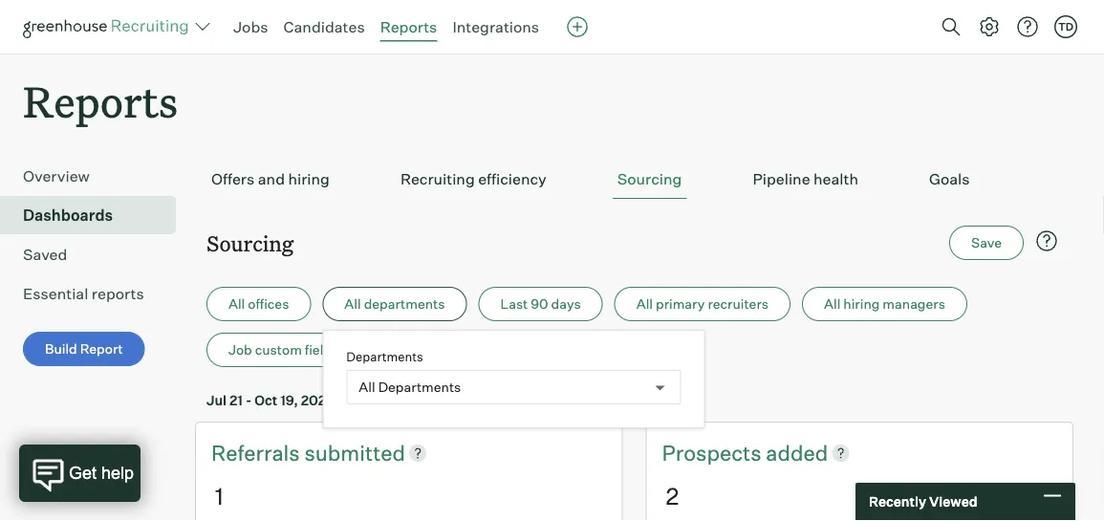 Task type: locate. For each thing, give the bounding box(es) containing it.
1 horizontal spatial jul
[[474, 392, 495, 408]]

pipeline health
[[753, 169, 859, 189]]

all left departments
[[345, 296, 361, 312]]

build
[[45, 341, 77, 357]]

1 - from the left
[[246, 392, 252, 408]]

reports link
[[380, 17, 437, 36]]

job custom fields button
[[207, 333, 361, 367]]

recruiting efficiency
[[401, 169, 547, 189]]

all left offices
[[229, 296, 245, 312]]

1 horizontal spatial hiring
[[844, 296, 880, 312]]

1 horizontal spatial -
[[465, 392, 472, 408]]

overview link
[[23, 165, 168, 188]]

essential
[[23, 284, 88, 303]]

reports
[[380, 17, 437, 36], [23, 73, 178, 129]]

0 vertical spatial departments
[[346, 349, 423, 364]]

0 vertical spatial reports
[[380, 17, 437, 36]]

22
[[446, 392, 463, 408]]

all left managers
[[824, 296, 841, 312]]

0 horizontal spatial jul
[[207, 392, 227, 408]]

reports
[[92, 284, 144, 303]]

integrations link
[[453, 17, 539, 36]]

0 horizontal spatial 2023
[[301, 392, 335, 408]]

jul left 21
[[207, 392, 227, 408]]

hiring left managers
[[844, 296, 880, 312]]

all for all hiring managers
[[824, 296, 841, 312]]

1 jul from the left
[[207, 392, 227, 408]]

offices
[[248, 296, 289, 312]]

-
[[246, 392, 252, 408], [465, 392, 472, 408]]

hiring right 'and'
[[288, 169, 330, 189]]

2 - from the left
[[465, 392, 472, 408]]

1 horizontal spatial sourcing
[[617, 169, 682, 189]]

last
[[501, 296, 528, 312]]

2023
[[301, 392, 335, 408], [521, 392, 555, 408]]

all hiring managers
[[824, 296, 946, 312]]

sourcing
[[617, 169, 682, 189], [207, 229, 294, 257]]

sourcing inside button
[[617, 169, 682, 189]]

- right 21
[[246, 392, 252, 408]]

managers
[[883, 296, 946, 312]]

recruiting efficiency button
[[396, 160, 551, 199]]

candidates
[[284, 17, 365, 36]]

td button
[[1055, 15, 1078, 38]]

all hiring managers button
[[802, 287, 968, 321]]

1 2023 from the left
[[301, 392, 335, 408]]

0 horizontal spatial -
[[246, 392, 252, 408]]

jul
[[207, 392, 227, 408], [474, 392, 495, 408]]

hiring
[[288, 169, 330, 189], [844, 296, 880, 312]]

all departments button
[[323, 287, 467, 321]]

0 horizontal spatial reports
[[23, 73, 178, 129]]

save button
[[950, 226, 1024, 260]]

referrals link
[[211, 438, 304, 468]]

all primary recruiters button
[[615, 287, 791, 321]]

1 horizontal spatial reports
[[380, 17, 437, 36]]

essential reports
[[23, 284, 144, 303]]

to
[[404, 392, 417, 408]]

1 horizontal spatial 2023
[[521, 392, 555, 408]]

all left primary
[[637, 296, 653, 312]]

jul left the 20,
[[474, 392, 495, 408]]

all left 'to'
[[359, 379, 375, 396]]

offers and hiring
[[211, 169, 330, 189]]

pipeline
[[753, 169, 810, 189]]

0 horizontal spatial hiring
[[288, 169, 330, 189]]

2023 right the 20,
[[521, 392, 555, 408]]

1 vertical spatial hiring
[[844, 296, 880, 312]]

recently
[[869, 493, 927, 510]]

report
[[80, 341, 123, 357]]

0 vertical spatial sourcing
[[617, 169, 682, 189]]

1 vertical spatial sourcing
[[207, 229, 294, 257]]

tab list
[[207, 160, 1062, 199]]

0 horizontal spatial sourcing
[[207, 229, 294, 257]]

pipeline health button
[[748, 160, 863, 199]]

build report button
[[23, 332, 145, 366]]

recently viewed
[[869, 493, 978, 510]]

reports right candidates 'link'
[[380, 17, 437, 36]]

- right 22
[[465, 392, 472, 408]]

all
[[229, 296, 245, 312], [345, 296, 361, 312], [637, 296, 653, 312], [824, 296, 841, 312], [359, 379, 375, 396]]

fields
[[305, 342, 339, 358]]

recruiters
[[708, 296, 769, 312]]

build report
[[45, 341, 123, 357]]

all for all primary recruiters
[[637, 296, 653, 312]]

all for all departments
[[345, 296, 361, 312]]

efficiency
[[478, 169, 547, 189]]

departments
[[346, 349, 423, 364], [378, 379, 461, 396]]

save
[[972, 234, 1002, 251]]

0 vertical spatial hiring
[[288, 169, 330, 189]]

faq image
[[1036, 230, 1058, 253]]

2023 right 19,
[[301, 392, 335, 408]]

all offices button
[[207, 287, 311, 321]]

all primary recruiters
[[637, 296, 769, 312]]

reports down greenhouse recruiting image
[[23, 73, 178, 129]]

primary
[[656, 296, 705, 312]]

days
[[551, 296, 581, 312]]



Task type: vqa. For each thing, say whether or not it's contained in the screenshot.
Tx on the right
no



Task type: describe. For each thing, give the bounding box(es) containing it.
candidates link
[[284, 17, 365, 36]]

all offices
[[229, 296, 289, 312]]

dashboards
[[23, 206, 113, 225]]

all departments
[[359, 379, 461, 396]]

hiring inside tab list
[[288, 169, 330, 189]]

jul 21 - oct 19, 2023 compared to apr 22 - jul 20, 2023
[[207, 392, 555, 408]]

job
[[229, 342, 252, 358]]

recruiting
[[401, 169, 475, 189]]

offers and hiring button
[[207, 160, 335, 199]]

1 vertical spatial departments
[[378, 379, 461, 396]]

2 jul from the left
[[474, 392, 495, 408]]

saved
[[23, 245, 67, 264]]

oct
[[255, 392, 277, 408]]

goals button
[[925, 160, 975, 199]]

prospects
[[662, 440, 766, 466]]

all for all departments
[[359, 379, 375, 396]]

and
[[258, 169, 285, 189]]

prospects link
[[662, 438, 766, 468]]

tab list containing offers and hiring
[[207, 160, 1062, 199]]

2
[[666, 481, 679, 510]]

viewed
[[929, 493, 978, 510]]

1
[[215, 481, 224, 510]]

greenhouse recruiting image
[[23, 15, 195, 38]]

td
[[1058, 20, 1074, 33]]

referrals
[[211, 440, 304, 466]]

configure image
[[978, 15, 1001, 38]]

added link
[[766, 438, 828, 468]]

overview
[[23, 167, 90, 186]]

search image
[[940, 15, 963, 38]]

added
[[766, 440, 828, 466]]

1 vertical spatial reports
[[23, 73, 178, 129]]

departments
[[364, 296, 445, 312]]

compared
[[337, 392, 401, 408]]

90
[[531, 296, 548, 312]]

essential reports link
[[23, 282, 168, 305]]

health
[[814, 169, 859, 189]]

submitted
[[304, 440, 405, 466]]

integrations
[[453, 17, 539, 36]]

offers
[[211, 169, 255, 189]]

sourcing button
[[613, 160, 687, 199]]

job custom fields
[[229, 342, 339, 358]]

jobs
[[233, 17, 268, 36]]

last 90 days
[[501, 296, 581, 312]]

goals
[[929, 169, 970, 189]]

apr
[[420, 392, 444, 408]]

19,
[[280, 392, 298, 408]]

dashboards link
[[23, 204, 168, 227]]

2 2023 from the left
[[521, 392, 555, 408]]

20,
[[497, 392, 519, 408]]

all departments
[[345, 296, 445, 312]]

21
[[229, 392, 243, 408]]

saved link
[[23, 243, 168, 266]]

td button
[[1051, 11, 1081, 42]]

custom
[[255, 342, 302, 358]]

last 90 days button
[[479, 287, 603, 321]]

all for all offices
[[229, 296, 245, 312]]

submitted link
[[304, 438, 405, 468]]

jobs link
[[233, 17, 268, 36]]



